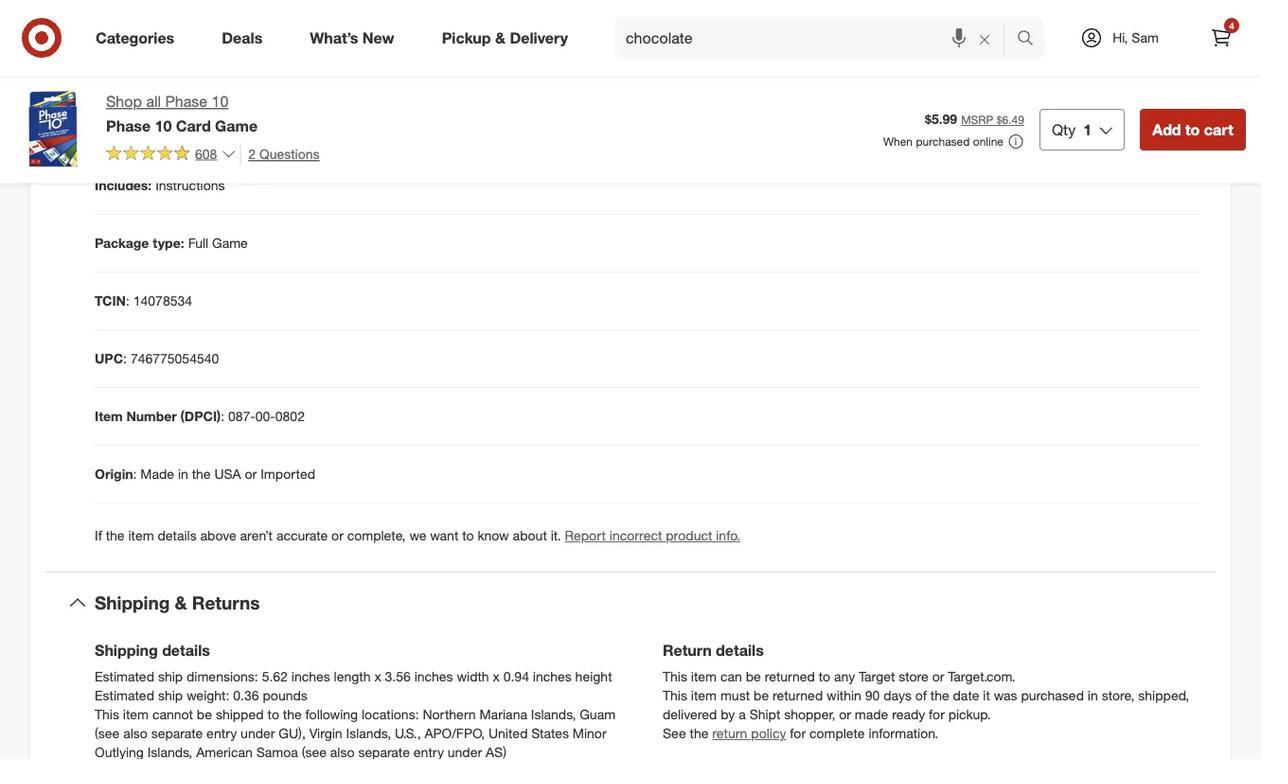 Task type: describe. For each thing, give the bounding box(es) containing it.
return
[[712, 725, 748, 742]]

includes:
[[95, 177, 152, 194]]

return policy link
[[712, 725, 786, 742]]

to right want
[[462, 528, 474, 544]]

search
[[1009, 30, 1054, 49]]

must
[[721, 687, 750, 704]]

type:
[[153, 235, 184, 251]]

if
[[95, 528, 102, 544]]

1 vertical spatial number
[[126, 408, 177, 425]]

1 inches from the left
[[291, 669, 330, 685]]

new
[[363, 28, 395, 47]]

1 vertical spatial returned
[[773, 687, 823, 704]]

0 vertical spatial returned
[[765, 669, 815, 685]]

educational
[[95, 119, 169, 136]]

hi, sam
[[1113, 29, 1159, 46]]

$5.99
[[925, 111, 958, 127]]

united
[[489, 725, 528, 742]]

to inside button
[[1186, 120, 1200, 139]]

questions
[[260, 145, 320, 162]]

$6.49
[[997, 113, 1025, 127]]

90
[[865, 687, 880, 704]]

return
[[663, 641, 712, 660]]

: for made
[[133, 466, 137, 483]]

2 vertical spatial islands,
[[147, 744, 192, 760]]

0 vertical spatial be
[[746, 669, 761, 685]]

1 estimated from the top
[[95, 669, 154, 685]]

states
[[532, 725, 569, 742]]

or right store
[[933, 669, 945, 685]]

information.
[[869, 725, 939, 742]]

2 vertical spatial this
[[95, 706, 119, 723]]

it
[[983, 687, 990, 704]]

0 horizontal spatial under
[[241, 725, 275, 742]]

1 vertical spatial be
[[754, 687, 769, 704]]

1 vertical spatial game
[[212, 235, 248, 251]]

a
[[739, 706, 746, 723]]

weight:
[[187, 687, 230, 704]]

item up "delivered"
[[691, 687, 717, 704]]

0 vertical spatial in
[[178, 466, 188, 483]]

american
[[196, 744, 253, 760]]

in inside return details this item can be returned to any target store or target.com. this item must be returned within 90 days of the date it was purchased in store, shipped, delivered by a shipt shopper, or made ready for pickup. see the return policy for complete information.
[[1088, 687, 1098, 704]]

minor
[[573, 725, 607, 742]]

hi,
[[1113, 29, 1128, 46]]

can
[[721, 669, 742, 685]]

or right usa in the bottom left of the page
[[245, 466, 257, 483]]

item left can
[[691, 669, 717, 685]]

item
[[95, 408, 123, 425]]

pickup
[[442, 28, 491, 47]]

0 vertical spatial this
[[663, 669, 687, 685]]

deals
[[222, 28, 263, 47]]

1 horizontal spatial phase
[[165, 92, 208, 111]]

policy
[[751, 725, 786, 742]]

0 vertical spatial separate
[[151, 725, 203, 742]]

What can we help you find? suggestions appear below search field
[[615, 17, 1022, 59]]

focus:
[[173, 119, 215, 136]]

pickup & delivery link
[[426, 17, 592, 59]]

0 vertical spatial 10
[[212, 92, 229, 111]]

delivery
[[510, 28, 568, 47]]

gu),
[[279, 725, 306, 742]]

item left cannot
[[123, 706, 149, 723]]

0.36
[[233, 687, 259, 704]]

shipping & returns button
[[45, 573, 1216, 633]]

tcin
[[95, 293, 126, 309]]

4
[[1229, 19, 1235, 31]]

players:
[[165, 62, 215, 78]]

when
[[883, 134, 913, 149]]

the left date
[[931, 687, 950, 704]]

add to cart button
[[1140, 109, 1246, 150]]

the up the "gu),"
[[283, 706, 302, 723]]

1 vertical spatial also
[[330, 744, 355, 760]]

as)
[[486, 744, 507, 760]]

what's
[[310, 28, 358, 47]]

details left the above
[[158, 528, 197, 544]]

details for shipping
[[162, 641, 210, 660]]

0 vertical spatial purchased
[[916, 134, 970, 149]]

online
[[973, 134, 1004, 149]]

3 inches from the left
[[533, 669, 572, 685]]

0 vertical spatial entry
[[207, 725, 237, 742]]

length
[[334, 669, 371, 685]]

add
[[1153, 120, 1181, 139]]

apo/fpo,
[[425, 725, 485, 742]]

upc
[[95, 350, 123, 367]]

608 link
[[106, 143, 236, 166]]

: left 087-
[[221, 408, 225, 425]]

1 vertical spatial under
[[448, 744, 482, 760]]

samoa
[[256, 744, 298, 760]]

6
[[231, 62, 239, 78]]

$5.99 msrp $6.49
[[925, 111, 1025, 127]]

store
[[899, 669, 929, 685]]

0 horizontal spatial (see
[[95, 725, 120, 742]]

when purchased online
[[883, 134, 1004, 149]]

what's new
[[310, 28, 395, 47]]

shipping for shipping & returns
[[95, 592, 170, 614]]

incorrect
[[610, 528, 662, 544]]

see
[[663, 725, 686, 742]]

add to cart
[[1153, 120, 1234, 139]]

14078534
[[133, 293, 192, 309]]

purchased inside return details this item can be returned to any target store or target.com. this item must be returned within 90 days of the date it was purchased in store, shipped, delivered by a shipt shopper, or made ready for pickup. see the return policy for complete information.
[[1021, 687, 1084, 704]]

made
[[855, 706, 889, 723]]

imported
[[261, 466, 315, 483]]

& for pickup
[[495, 28, 506, 47]]

northern mariana islands, guam (see also separate entry under gu), virgin islands, u.s., apo/fpo, united states minor outlying islands, american samoa (see also separate entry under as)
[[95, 706, 616, 760]]

the left usa in the bottom left of the page
[[192, 466, 211, 483]]

accurate
[[276, 528, 328, 544]]

date
[[953, 687, 980, 704]]

: for 746775054540
[[123, 350, 127, 367]]

upc : 746775054540
[[95, 350, 219, 367]]

or down the within
[[839, 706, 851, 723]]

2-
[[219, 62, 231, 78]]

2 inches from the left
[[414, 669, 453, 685]]

746775054540
[[131, 350, 219, 367]]

shipped,
[[1139, 687, 1190, 704]]

qty
[[1052, 120, 1076, 139]]

msrp
[[961, 113, 994, 127]]

shipping details estimated ship dimensions: 5.62 inches length x 3.56 inches width x 0.94 inches height estimated ship weight: 0.36 pounds
[[95, 641, 612, 704]]

1 vertical spatial (see
[[302, 744, 327, 760]]

shipping & returns
[[95, 592, 260, 614]]

search button
[[1009, 17, 1054, 63]]

full
[[188, 235, 208, 251]]

or right accurate on the bottom left of page
[[332, 528, 344, 544]]

cart
[[1204, 120, 1234, 139]]

locations:
[[362, 706, 419, 723]]



Task type: vqa. For each thing, say whether or not it's contained in the screenshot.
any
yes



Task type: locate. For each thing, give the bounding box(es) containing it.
this down return
[[663, 669, 687, 685]]

0 horizontal spatial phase
[[106, 116, 151, 135]]

x left 0.94
[[493, 669, 500, 685]]

details up can
[[716, 641, 764, 660]]

number up shop
[[95, 62, 145, 78]]

608
[[195, 145, 217, 162]]

0 horizontal spatial separate
[[151, 725, 203, 742]]

1 ship from the top
[[158, 669, 183, 685]]

purchased right was
[[1021, 687, 1084, 704]]

2 x from the left
[[493, 669, 500, 685]]

any
[[834, 669, 855, 685]]

number right item
[[126, 408, 177, 425]]

0 horizontal spatial purchased
[[916, 134, 970, 149]]

game up 2
[[215, 116, 258, 135]]

1 horizontal spatial &
[[495, 28, 506, 47]]

1 vertical spatial 10
[[155, 116, 172, 135]]

0 vertical spatial of
[[149, 62, 161, 78]]

shipping inside dropdown button
[[95, 592, 170, 614]]

1 horizontal spatial separate
[[358, 744, 410, 760]]

shipped
[[216, 706, 264, 723]]

0 vertical spatial number
[[95, 62, 145, 78]]

1 vertical spatial &
[[175, 592, 187, 614]]

0 horizontal spatial entry
[[207, 725, 237, 742]]

details inside return details this item can be returned to any target store or target.com. this item must be returned within 90 days of the date it was purchased in store, shipped, delivered by a shipt shopper, or made ready for pickup. see the return policy for complete information.
[[716, 641, 764, 660]]

: left 746775054540
[[123, 350, 127, 367]]

categories link
[[80, 17, 198, 59]]

this up "outlying"
[[95, 706, 119, 723]]

0 vertical spatial &
[[495, 28, 506, 47]]

1 shipping from the top
[[95, 592, 170, 614]]

height
[[575, 669, 612, 685]]

guam
[[580, 706, 616, 723]]

shipping inside shipping details estimated ship dimensions: 5.62 inches length x 3.56 inches width x 0.94 inches height estimated ship weight: 0.36 pounds
[[95, 641, 158, 660]]

1 vertical spatial entry
[[414, 744, 444, 760]]

be up shipt
[[754, 687, 769, 704]]

1 vertical spatial ship
[[158, 687, 183, 704]]

0 vertical spatial ship
[[158, 669, 183, 685]]

details for return
[[716, 641, 764, 660]]

shopper,
[[784, 706, 836, 723]]

be right can
[[746, 669, 761, 685]]

complete
[[810, 725, 865, 742]]

the right if on the bottom of page
[[106, 528, 125, 544]]

islands, down locations:
[[346, 725, 391, 742]]

shipping down if on the bottom of page
[[95, 592, 170, 614]]

entry down u.s.,
[[414, 744, 444, 760]]

1 vertical spatial separate
[[358, 744, 410, 760]]

1 x from the left
[[374, 669, 381, 685]]

entry
[[207, 725, 237, 742], [414, 744, 444, 760]]

inches right 3.56
[[414, 669, 453, 685]]

0 vertical spatial phase
[[165, 92, 208, 111]]

0 vertical spatial under
[[241, 725, 275, 742]]

0 vertical spatial also
[[123, 725, 148, 742]]

0 vertical spatial for
[[929, 706, 945, 723]]

0 horizontal spatial 10
[[155, 116, 172, 135]]

game inside shop all phase 10 phase 10 card game
[[215, 116, 258, 135]]

1 vertical spatial islands,
[[346, 725, 391, 742]]

of
[[149, 62, 161, 78], [916, 687, 927, 704]]

1 horizontal spatial x
[[493, 669, 500, 685]]

2 estimated from the top
[[95, 687, 154, 704]]

2 horizontal spatial islands,
[[531, 706, 576, 723]]

the down "delivered"
[[690, 725, 709, 742]]

be
[[746, 669, 761, 685], [754, 687, 769, 704], [197, 706, 212, 723]]

1 vertical spatial shipping
[[95, 641, 158, 660]]

for
[[929, 706, 945, 723], [790, 725, 806, 742]]

for right ready
[[929, 706, 945, 723]]

solving
[[333, 119, 377, 136]]

item right if on the bottom of page
[[128, 528, 154, 544]]

want
[[430, 528, 459, 544]]

virgin
[[309, 725, 342, 742]]

number
[[95, 62, 145, 78], [126, 408, 177, 425]]

for down shopper,
[[790, 725, 806, 742]]

1 vertical spatial of
[[916, 687, 927, 704]]

087-
[[228, 408, 255, 425]]

it.
[[551, 528, 561, 544]]

10 down all
[[155, 116, 172, 135]]

returns
[[192, 592, 260, 614]]

2 questions link
[[240, 143, 320, 164]]

in right made
[[178, 466, 188, 483]]

tcin : 14078534
[[95, 293, 192, 309]]

1 vertical spatial phase
[[106, 116, 151, 135]]

0 vertical spatial (see
[[95, 725, 120, 742]]

deals link
[[206, 17, 286, 59]]

1 horizontal spatial entry
[[414, 744, 444, 760]]

0 horizontal spatial islands,
[[147, 744, 192, 760]]

00-
[[255, 408, 275, 425]]

to inside return details this item can be returned to any target store or target.com. this item must be returned within 90 days of the date it was purchased in store, shipped, delivered by a shipt shopper, or made ready for pickup. see the return policy for complete information.
[[819, 669, 831, 685]]

0802
[[275, 408, 305, 425]]

qty 1
[[1052, 120, 1092, 139]]

2 vertical spatial be
[[197, 706, 212, 723]]

problem
[[280, 119, 330, 136]]

& inside dropdown button
[[175, 592, 187, 614]]

shipping down shipping & returns
[[95, 641, 158, 660]]

islands, up states
[[531, 706, 576, 723]]

phase up card
[[165, 92, 208, 111]]

10 up educational focus: numbers, problem solving
[[212, 92, 229, 111]]

numbers,
[[219, 119, 276, 136]]

includes: instructions
[[95, 177, 225, 194]]

2 shipping from the top
[[95, 641, 158, 660]]

inches up pounds
[[291, 669, 330, 685]]

store,
[[1102, 687, 1135, 704]]

0 vertical spatial islands,
[[531, 706, 576, 723]]

1 horizontal spatial of
[[916, 687, 927, 704]]

under down this item cannot be shipped to the following locations:
[[241, 725, 275, 742]]

pickup & delivery
[[442, 28, 568, 47]]

1 horizontal spatial for
[[929, 706, 945, 723]]

image of phase 10 card game image
[[15, 91, 91, 167]]

1
[[1084, 120, 1092, 139]]

2 horizontal spatial inches
[[533, 669, 572, 685]]

item
[[128, 528, 154, 544], [691, 669, 717, 685], [691, 687, 717, 704], [123, 706, 149, 723]]

(see up "outlying"
[[95, 725, 120, 742]]

of up all
[[149, 62, 161, 78]]

under down apo/fpo, at the left bottom
[[448, 744, 482, 760]]

0 vertical spatial shipping
[[95, 592, 170, 614]]

1 horizontal spatial islands,
[[346, 725, 391, 742]]

separate down u.s.,
[[358, 744, 410, 760]]

0 horizontal spatial for
[[790, 725, 806, 742]]

we
[[409, 528, 427, 544]]

1 horizontal spatial in
[[1088, 687, 1098, 704]]

following
[[305, 706, 358, 723]]

details
[[158, 528, 197, 544], [162, 641, 210, 660], [716, 641, 764, 660]]

also up "outlying"
[[123, 725, 148, 742]]

if the item details above aren't accurate or complete, we want to know about it. report incorrect product info.
[[95, 528, 741, 544]]

in left store,
[[1088, 687, 1098, 704]]

inches
[[291, 669, 330, 685], [414, 669, 453, 685], [533, 669, 572, 685]]

1 vertical spatial in
[[1088, 687, 1098, 704]]

this up "delivered"
[[663, 687, 687, 704]]

to right add
[[1186, 120, 1200, 139]]

shipping
[[95, 592, 170, 614], [95, 641, 158, 660]]

info.
[[716, 528, 741, 544]]

separate
[[151, 725, 203, 742], [358, 744, 410, 760]]

item number (dpci) : 087-00-0802
[[95, 408, 305, 425]]

also down virgin on the left of page
[[330, 744, 355, 760]]

phase
[[165, 92, 208, 111], [106, 116, 151, 135]]

:
[[126, 293, 130, 309], [123, 350, 127, 367], [221, 408, 225, 425], [133, 466, 137, 483]]

(see down virgin on the left of page
[[302, 744, 327, 760]]

2 questions
[[248, 145, 320, 162]]

1 horizontal spatial also
[[330, 744, 355, 760]]

0 horizontal spatial x
[[374, 669, 381, 685]]

: left made
[[133, 466, 137, 483]]

1 horizontal spatial 10
[[212, 92, 229, 111]]

report incorrect product info. button
[[565, 527, 741, 545]]

to left any
[[819, 669, 831, 685]]

u.s.,
[[395, 725, 421, 742]]

0 horizontal spatial in
[[178, 466, 188, 483]]

estimated
[[95, 669, 154, 685], [95, 687, 154, 704]]

all
[[146, 92, 161, 111]]

inches right 0.94
[[533, 669, 572, 685]]

made
[[140, 466, 174, 483]]

1 vertical spatial estimated
[[95, 687, 154, 704]]

pickup.
[[949, 706, 991, 723]]

0 horizontal spatial of
[[149, 62, 161, 78]]

details inside shipping details estimated ship dimensions: 5.62 inches length x 3.56 inches width x 0.94 inches height estimated ship weight: 0.36 pounds
[[162, 641, 210, 660]]

1 horizontal spatial purchased
[[1021, 687, 1084, 704]]

: for 14078534
[[126, 293, 130, 309]]

0 horizontal spatial &
[[175, 592, 187, 614]]

islands, down cannot
[[147, 744, 192, 760]]

&
[[495, 28, 506, 47], [175, 592, 187, 614]]

target
[[859, 669, 895, 685]]

report
[[565, 528, 606, 544]]

1 vertical spatial purchased
[[1021, 687, 1084, 704]]

1 horizontal spatial (see
[[302, 744, 327, 760]]

0 horizontal spatial inches
[[291, 669, 330, 685]]

shipping for shipping details estimated ship dimensions: 5.62 inches length x 3.56 inches width x 0.94 inches height estimated ship weight: 0.36 pounds
[[95, 641, 158, 660]]

width
[[457, 669, 489, 685]]

details up dimensions:
[[162, 641, 210, 660]]

0 vertical spatial game
[[215, 116, 258, 135]]

northern
[[423, 706, 476, 723]]

x left 3.56
[[374, 669, 381, 685]]

& left returns
[[175, 592, 187, 614]]

& right pickup
[[495, 28, 506, 47]]

to down pounds
[[268, 706, 279, 723]]

know
[[478, 528, 509, 544]]

shop
[[106, 92, 142, 111]]

of inside return details this item can be returned to any target store or target.com. this item must be returned within 90 days of the date it was purchased in store, shipped, delivered by a shipt shopper, or made ready for pickup. see the return policy for complete information.
[[916, 687, 927, 704]]

this item cannot be shipped to the following locations:
[[95, 706, 419, 723]]

be down weight:
[[197, 706, 212, 723]]

1 horizontal spatial inches
[[414, 669, 453, 685]]

under
[[241, 725, 275, 742], [448, 744, 482, 760]]

1 vertical spatial for
[[790, 725, 806, 742]]

2 ship from the top
[[158, 687, 183, 704]]

phase down shop
[[106, 116, 151, 135]]

game right full
[[212, 235, 248, 251]]

& for shipping
[[175, 592, 187, 614]]

4 link
[[1201, 17, 1242, 59]]

entry up american
[[207, 725, 237, 742]]

10
[[212, 92, 229, 111], [155, 116, 172, 135]]

or
[[245, 466, 257, 483], [332, 528, 344, 544], [933, 669, 945, 685], [839, 706, 851, 723]]

0 horizontal spatial also
[[123, 725, 148, 742]]

was
[[994, 687, 1018, 704]]

separate down cannot
[[151, 725, 203, 742]]

instructions
[[155, 177, 225, 194]]

of down store
[[916, 687, 927, 704]]

1 horizontal spatial under
[[448, 744, 482, 760]]

0.94
[[504, 669, 529, 685]]

within
[[827, 687, 862, 704]]

0 vertical spatial estimated
[[95, 669, 154, 685]]

purchased down $5.99 at right
[[916, 134, 970, 149]]

about
[[513, 528, 547, 544]]

days
[[884, 687, 912, 704]]

: left 14078534 at the left of the page
[[126, 293, 130, 309]]

1 vertical spatial this
[[663, 687, 687, 704]]

to
[[1186, 120, 1200, 139], [462, 528, 474, 544], [819, 669, 831, 685], [268, 706, 279, 723]]



